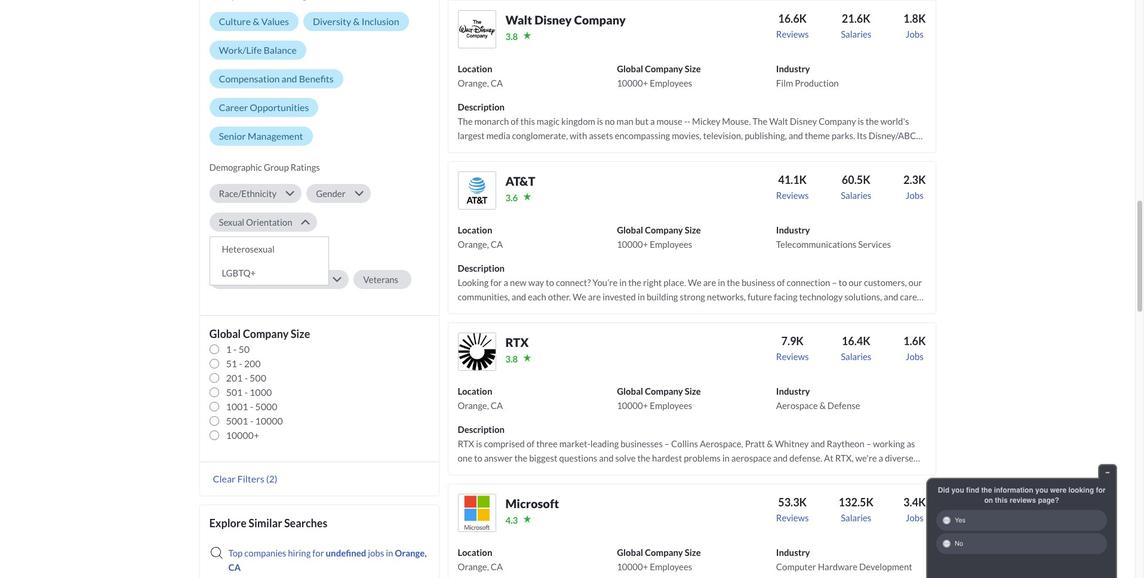 Task type: vqa. For each thing, say whether or not it's contained in the screenshot.
the leftmost Retina-
no



Task type: describe. For each thing, give the bounding box(es) containing it.
1.8k
[[904, 12, 926, 25]]

race/ethnicity
[[219, 188, 277, 199]]

200
[[244, 358, 261, 369]]

1001
[[226, 401, 248, 412]]

16.4k
[[842, 335, 871, 348]]

global company size 10000+ employees for rtx
[[617, 386, 701, 411]]

7.9k reviews
[[777, 335, 809, 362]]

company for walt disney company
[[645, 63, 683, 74]]

computer
[[777, 562, 817, 572]]

reviews for rtx
[[777, 351, 809, 362]]

industry for walt disney company
[[777, 63, 810, 74]]

size for rtx
[[685, 386, 701, 397]]

ca inside orange, ca
[[229, 562, 241, 573]]

this
[[996, 496, 1008, 505]]

location for walt disney company
[[458, 63, 493, 74]]

1000
[[250, 386, 272, 398]]

lgbtq+
[[222, 268, 256, 278]]

size for at&t
[[685, 225, 701, 235]]

global for walt disney company
[[617, 63, 643, 74]]

career opportunities
[[219, 102, 309, 113]]

1 you from the left
[[952, 486, 965, 495]]

explore similar searches
[[209, 517, 328, 530]]

16.6k
[[779, 12, 807, 25]]

rtx image
[[458, 333, 496, 371]]

location for at&t
[[458, 225, 493, 235]]

501
[[226, 386, 243, 398]]

500
[[250, 372, 266, 383]]

ca for walt disney company
[[491, 78, 503, 88]]

7.9k
[[782, 335, 804, 348]]

demographic group ratings
[[209, 162, 320, 173]]

salaries for at&t
[[841, 190, 872, 201]]

4.3
[[506, 515, 518, 526]]

1001 - 5000
[[226, 401, 277, 412]]

global company size
[[209, 327, 310, 340]]

132.5k salaries
[[839, 496, 874, 523]]

management
[[248, 130, 303, 142]]

work/life balance button
[[209, 41, 306, 60]]

did
[[938, 486, 950, 495]]

culture
[[219, 15, 251, 27]]

salaries for walt disney company
[[841, 29, 872, 39]]

at&t
[[506, 174, 536, 188]]

undefined
[[326, 548, 366, 559]]

work/life balance
[[219, 44, 297, 56]]

1.6k
[[904, 335, 926, 348]]

industry for microsoft
[[777, 547, 810, 558]]

employees for at&t
[[650, 239, 693, 250]]

with
[[248, 245, 265, 256]]

for inside did you find the information you were looking for on this reviews page?
[[1097, 486, 1106, 495]]

10000+ for rtx
[[617, 400, 648, 411]]

work/life
[[219, 44, 262, 56]]

filters
[[238, 473, 264, 484]]

walt disney company
[[506, 12, 626, 27]]

10000+ for microsoft
[[617, 562, 648, 572]]

heterosexual
[[222, 244, 275, 254]]

ca for rtx
[[491, 400, 503, 411]]

orange, inside orange, ca
[[395, 548, 427, 559]]

global company size 10000+ employees for microsoft
[[617, 547, 701, 572]]

& inside industry aerospace & defense
[[820, 400, 826, 411]]

132.5k
[[839, 496, 874, 509]]

reviews for walt disney company
[[777, 29, 809, 39]]

production
[[795, 78, 839, 88]]

culture & values
[[219, 15, 289, 27]]

location orange, ca for microsoft
[[458, 547, 503, 572]]

microsoft image
[[458, 494, 496, 532]]

industry film production
[[777, 63, 839, 88]]

2 you from the left
[[1036, 486, 1049, 495]]

group
[[264, 162, 289, 173]]

aerospace
[[777, 400, 818, 411]]

did you find the information you were looking for on this reviews page?
[[938, 486, 1106, 505]]

were
[[1051, 486, 1067, 495]]

orange, ca
[[229, 548, 427, 573]]

41.1k reviews
[[777, 173, 809, 201]]

industry aerospace & defense
[[777, 386, 861, 411]]

hiring
[[288, 548, 311, 559]]

senior
[[219, 130, 246, 142]]

5001
[[226, 415, 248, 427]]

on
[[985, 496, 994, 505]]

industry telecommunications services
[[777, 225, 891, 250]]

sexual orientation
[[219, 217, 292, 228]]

people
[[219, 245, 246, 256]]

& for diversity
[[353, 15, 360, 27]]

ca for microsoft
[[491, 562, 503, 572]]

3.4k
[[904, 496, 926, 509]]

company for rtx
[[645, 386, 683, 397]]

10000
[[255, 415, 283, 427]]

60.5k salaries
[[841, 173, 872, 201]]

development
[[860, 562, 913, 572]]

201 - 500
[[226, 372, 266, 383]]

51 - 200
[[226, 358, 261, 369]]

career
[[219, 102, 248, 113]]

21.6k salaries
[[841, 12, 872, 39]]

career opportunities button
[[209, 98, 319, 117]]

orientation
[[246, 217, 292, 228]]

film
[[777, 78, 794, 88]]

2.3k
[[904, 173, 926, 186]]

page?
[[1039, 496, 1060, 505]]

at&t image
[[458, 171, 496, 210]]

description for at&t
[[458, 263, 505, 274]]

industry for rtx
[[777, 386, 810, 397]]

1 - 50
[[226, 343, 250, 355]]

compensation
[[219, 73, 280, 84]]

parent or family caregiver
[[219, 274, 324, 285]]

values
[[261, 15, 289, 27]]

industry for at&t
[[777, 225, 810, 235]]

5001 - 10000
[[226, 415, 283, 427]]

jobs for at&t
[[906, 190, 924, 201]]

& for culture
[[253, 15, 260, 27]]

senior management button
[[209, 127, 313, 146]]

3.6
[[506, 192, 518, 203]]

size for microsoft
[[685, 547, 701, 558]]

1.8k jobs
[[904, 12, 926, 39]]



Task type: locate. For each thing, give the bounding box(es) containing it.
industry
[[777, 63, 810, 74], [777, 225, 810, 235], [777, 386, 810, 397], [777, 547, 810, 558]]

16.4k salaries
[[841, 335, 872, 362]]

1 salaries from the top
[[841, 29, 872, 39]]

location orange, ca down walt disney company image on the top left
[[458, 63, 503, 88]]

you up page?
[[1036, 486, 1049, 495]]

&
[[253, 15, 260, 27], [353, 15, 360, 27], [820, 400, 826, 411]]

1 vertical spatial description
[[458, 263, 505, 274]]

orange, for walt disney company
[[458, 78, 489, 88]]

salaries for rtx
[[841, 351, 872, 362]]

& inside button
[[353, 15, 360, 27]]

3 description from the top
[[458, 424, 505, 435]]

2 global company size 10000+ employees from the top
[[617, 225, 701, 250]]

microsoft
[[506, 496, 559, 511]]

4 location from the top
[[458, 547, 493, 558]]

global company size 10000+ employees for walt disney company
[[617, 63, 701, 88]]

location orange, ca for at&t
[[458, 225, 503, 250]]

- right 201
[[245, 372, 248, 383]]

industry up computer
[[777, 547, 810, 558]]

senior management
[[219, 130, 303, 142]]

services
[[859, 239, 891, 250]]

reviews down 16.6k
[[777, 29, 809, 39]]

opportunities
[[250, 102, 309, 113]]

- for 501
[[245, 386, 248, 398]]

location orange, ca
[[458, 63, 503, 88], [458, 225, 503, 250], [458, 386, 503, 411], [458, 547, 503, 572]]

find
[[967, 486, 980, 495]]

orange, down rtx image
[[458, 400, 489, 411]]

top
[[229, 548, 243, 559]]

1 jobs from the top
[[906, 29, 924, 39]]

jobs for microsoft
[[906, 513, 924, 523]]

jobs inside 3.4k jobs
[[906, 513, 924, 523]]

ca down rtx image
[[491, 400, 503, 411]]

description for walt disney company
[[458, 102, 505, 112]]

industry inside industry telecommunications services
[[777, 225, 810, 235]]

industry inside industry film production
[[777, 63, 810, 74]]

global company size 10000+ employees for at&t
[[617, 225, 701, 250]]

3 jobs from the top
[[906, 351, 924, 362]]

explore
[[209, 517, 247, 530]]

size for walt disney company
[[685, 63, 701, 74]]

orange, for at&t
[[458, 239, 489, 250]]

employees for walt disney company
[[650, 78, 693, 88]]

ca down the microsoft image
[[491, 562, 503, 572]]

- for 1
[[234, 343, 237, 355]]

(2)
[[266, 473, 278, 484]]

ratings
[[291, 162, 320, 173]]

2 reviews from the top
[[777, 190, 809, 201]]

3.8 for walt disney company
[[506, 31, 518, 42]]

reviews for at&t
[[777, 190, 809, 201]]

description for rtx
[[458, 424, 505, 435]]

jobs down 2.3k
[[906, 190, 924, 201]]

employees
[[650, 78, 693, 88], [650, 239, 693, 250], [650, 400, 693, 411], [650, 562, 693, 572]]

3 employees from the top
[[650, 400, 693, 411]]

orange, down the microsoft image
[[458, 562, 489, 572]]

orange, down at&t image
[[458, 239, 489, 250]]

clear
[[213, 473, 236, 484]]

reviews down "41.1k"
[[777, 190, 809, 201]]

& inside button
[[253, 15, 260, 27]]

1 location from the top
[[458, 63, 493, 74]]

similar
[[249, 517, 282, 530]]

1 3.8 from the top
[[506, 31, 518, 42]]

salaries
[[841, 29, 872, 39], [841, 190, 872, 201], [841, 351, 872, 362], [841, 513, 872, 523]]

gender
[[316, 188, 346, 199]]

jobs inside "1.6k jobs"
[[906, 351, 924, 362]]

1 industry from the top
[[777, 63, 810, 74]]

jobs down 3.4k at the bottom right
[[906, 513, 924, 523]]

in
[[386, 548, 393, 559]]

global for at&t
[[617, 225, 643, 235]]

3.4k jobs
[[904, 496, 926, 523]]

1 reviews from the top
[[777, 29, 809, 39]]

jobs for walt disney company
[[906, 29, 924, 39]]

ca down at&t image
[[491, 239, 503, 250]]

caregiver
[[285, 274, 324, 285]]

2 location orange, ca from the top
[[458, 225, 503, 250]]

3 reviews from the top
[[777, 351, 809, 362]]

industry computer hardware development
[[777, 547, 913, 572]]

orange, right in at the bottom left
[[395, 548, 427, 559]]

0 vertical spatial description
[[458, 102, 505, 112]]

2 location from the top
[[458, 225, 493, 235]]

clear filters (2) button
[[209, 473, 281, 485]]

- for 5001
[[250, 415, 253, 427]]

reviews down "53.3k"
[[777, 513, 809, 523]]

defense
[[828, 400, 861, 411]]

top companies hiring for undefined jobs in
[[229, 548, 395, 559]]

global for rtx
[[617, 386, 643, 397]]

searches
[[284, 517, 328, 530]]

41.1k
[[779, 173, 807, 186]]

- for 51
[[239, 358, 242, 369]]

clear filters (2)
[[213, 473, 278, 484]]

4 salaries from the top
[[841, 513, 872, 523]]

4 jobs from the top
[[906, 513, 924, 523]]

4 reviews from the top
[[777, 513, 809, 523]]

reviews for microsoft
[[777, 513, 809, 523]]

employees for rtx
[[650, 400, 693, 411]]

- right 501
[[245, 386, 248, 398]]

3.8 for rtx
[[506, 354, 518, 364]]

company for at&t
[[645, 225, 683, 235]]

& left the inclusion
[[353, 15, 360, 27]]

location for rtx
[[458, 386, 493, 397]]

industry up telecommunications
[[777, 225, 810, 235]]

disabilities
[[267, 245, 310, 256]]

parent
[[219, 274, 245, 285]]

for right hiring
[[313, 548, 324, 559]]

walt
[[506, 12, 533, 27]]

location down at&t image
[[458, 225, 493, 235]]

1 employees from the top
[[650, 78, 693, 88]]

1 description from the top
[[458, 102, 505, 112]]

location for microsoft
[[458, 547, 493, 558]]

jobs inside 1.8k jobs
[[906, 29, 924, 39]]

51
[[226, 358, 237, 369]]

3 salaries from the top
[[841, 351, 872, 362]]

no
[[955, 540, 964, 548]]

salaries down 21.6k
[[841, 29, 872, 39]]

2 industry from the top
[[777, 225, 810, 235]]

telecommunications
[[777, 239, 857, 250]]

0 vertical spatial for
[[1097, 486, 1106, 495]]

1 vertical spatial 3.8
[[506, 354, 518, 364]]

location orange, ca down the microsoft image
[[458, 547, 503, 572]]

orange,
[[458, 78, 489, 88], [458, 239, 489, 250], [458, 400, 489, 411], [395, 548, 427, 559], [458, 562, 489, 572]]

2 jobs from the top
[[906, 190, 924, 201]]

2 vertical spatial description
[[458, 424, 505, 435]]

global company size 10000+ employees
[[617, 63, 701, 88], [617, 225, 701, 250], [617, 386, 701, 411], [617, 547, 701, 572]]

& left defense
[[820, 400, 826, 411]]

1 location orange, ca from the top
[[458, 63, 503, 88]]

4 location orange, ca from the top
[[458, 547, 503, 572]]

jobs down 1.8k
[[906, 29, 924, 39]]

salaries for microsoft
[[841, 513, 872, 523]]

0 horizontal spatial you
[[952, 486, 965, 495]]

orange, for microsoft
[[458, 562, 489, 572]]

walt disney company image
[[458, 10, 496, 48]]

location down walt disney company image on the top left
[[458, 63, 493, 74]]

501 - 1000
[[226, 386, 272, 398]]

location down rtx image
[[458, 386, 493, 397]]

4 industry from the top
[[777, 547, 810, 558]]

diversity
[[313, 15, 351, 27]]

0 horizontal spatial for
[[313, 548, 324, 559]]

diversity & inclusion
[[313, 15, 399, 27]]

1 global company size 10000+ employees from the top
[[617, 63, 701, 88]]

reviews down "7.9k"
[[777, 351, 809, 362]]

3 location orange, ca from the top
[[458, 386, 503, 411]]

company for microsoft
[[645, 547, 683, 558]]

location orange, ca down at&t image
[[458, 225, 503, 250]]

0 vertical spatial 3.8
[[506, 31, 518, 42]]

compensation and benefits
[[219, 73, 334, 84]]

information
[[995, 486, 1034, 495]]

orange, for rtx
[[458, 400, 489, 411]]

jobs inside 2.3k jobs
[[906, 190, 924, 201]]

2 description from the top
[[458, 263, 505, 274]]

disney
[[535, 12, 572, 27]]

industry inside 'industry computer hardware development'
[[777, 547, 810, 558]]

2 horizontal spatial &
[[820, 400, 826, 411]]

salaries down 60.5k at top
[[841, 190, 872, 201]]

10000+ for walt disney company
[[617, 78, 648, 88]]

21.6k
[[842, 12, 871, 25]]

10000+ for at&t
[[617, 239, 648, 250]]

2 salaries from the top
[[841, 190, 872, 201]]

orange, down walt disney company image on the top left
[[458, 78, 489, 88]]

0 horizontal spatial &
[[253, 15, 260, 27]]

jobs
[[906, 29, 924, 39], [906, 190, 924, 201], [906, 351, 924, 362], [906, 513, 924, 523]]

1 horizontal spatial you
[[1036, 486, 1049, 495]]

jobs
[[368, 548, 384, 559]]

sexual
[[219, 217, 244, 228]]

53.3k
[[779, 496, 807, 509]]

- for 1001
[[250, 401, 253, 412]]

location orange, ca for rtx
[[458, 386, 503, 411]]

201
[[226, 372, 243, 383]]

culture & values button
[[209, 12, 299, 31]]

ca down top
[[229, 562, 241, 573]]

people with disabilities
[[219, 245, 310, 256]]

salaries down 132.5k at bottom right
[[841, 513, 872, 523]]

location down the microsoft image
[[458, 547, 493, 558]]

3.8 down rtx
[[506, 354, 518, 364]]

ca
[[491, 78, 503, 88], [491, 239, 503, 250], [491, 400, 503, 411], [491, 562, 503, 572], [229, 562, 241, 573]]

industry up aerospace
[[777, 386, 810, 397]]

rtx
[[506, 335, 529, 349]]

global
[[617, 63, 643, 74], [617, 225, 643, 235], [209, 327, 241, 340], [617, 386, 643, 397], [617, 547, 643, 558]]

- right 1
[[234, 343, 237, 355]]

location
[[458, 63, 493, 74], [458, 225, 493, 235], [458, 386, 493, 397], [458, 547, 493, 558]]

1 horizontal spatial for
[[1097, 486, 1106, 495]]

2 3.8 from the top
[[506, 354, 518, 364]]

ca down walt disney company image on the top left
[[491, 78, 503, 88]]

3.8 down walt
[[506, 31, 518, 42]]

60.5k
[[842, 173, 871, 186]]

3 global company size 10000+ employees from the top
[[617, 386, 701, 411]]

1 vertical spatial for
[[313, 548, 324, 559]]

for right looking
[[1097, 486, 1106, 495]]

- right 1001
[[250, 401, 253, 412]]

you right did
[[952, 486, 965, 495]]

4 employees from the top
[[650, 562, 693, 572]]

industry up film
[[777, 63, 810, 74]]

jobs down the 1.6k at the bottom right of page
[[906, 351, 924, 362]]

location orange, ca for walt disney company
[[458, 63, 503, 88]]

salaries inside 132.5k salaries
[[841, 513, 872, 523]]

3 location from the top
[[458, 386, 493, 397]]

50
[[239, 343, 250, 355]]

reviews
[[1010, 496, 1037, 505]]

inclusion
[[362, 15, 399, 27]]

ca for at&t
[[491, 239, 503, 250]]

3 industry from the top
[[777, 386, 810, 397]]

yes
[[955, 517, 966, 525]]

- right 51
[[239, 358, 242, 369]]

jobs for rtx
[[906, 351, 924, 362]]

industry inside industry aerospace & defense
[[777, 386, 810, 397]]

location orange, ca down rtx image
[[458, 386, 503, 411]]

2 employees from the top
[[650, 239, 693, 250]]

- down '1001 - 5000'
[[250, 415, 253, 427]]

3.8
[[506, 31, 518, 42], [506, 354, 518, 364]]

global for microsoft
[[617, 547, 643, 558]]

- for 201
[[245, 372, 248, 383]]

and
[[282, 73, 297, 84]]

1 horizontal spatial &
[[353, 15, 360, 27]]

1
[[226, 343, 232, 355]]

diversity & inclusion button
[[303, 12, 409, 31]]

employees for microsoft
[[650, 562, 693, 572]]

10000+
[[617, 78, 648, 88], [617, 239, 648, 250], [617, 400, 648, 411], [226, 430, 259, 441], [617, 562, 648, 572]]

salaries down 16.4k
[[841, 351, 872, 362]]

4 global company size 10000+ employees from the top
[[617, 547, 701, 572]]

& left values
[[253, 15, 260, 27]]



